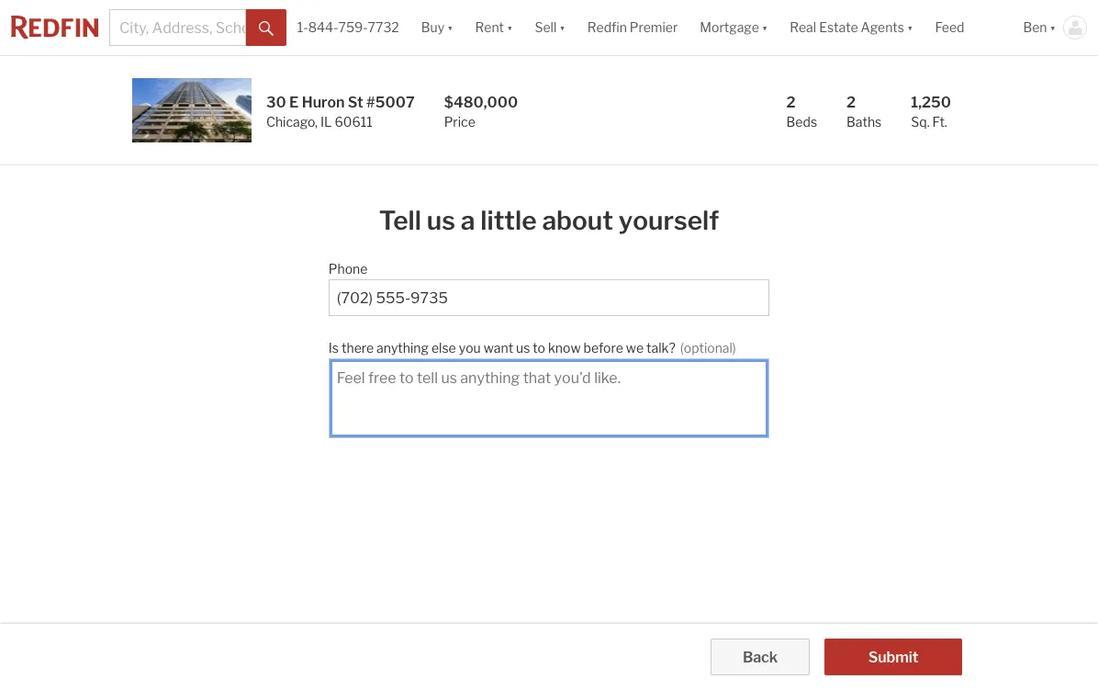 Task type: locate. For each thing, give the bounding box(es) containing it.
2 up beds
[[787, 94, 796, 111]]

know
[[548, 340, 581, 356]]

1 horizontal spatial us
[[516, 340, 530, 356]]

feed button
[[925, 0, 1013, 55]]

sell ▾ button
[[535, 0, 566, 55]]

▾ right buy
[[448, 20, 453, 35]]

ben ▾
[[1024, 20, 1057, 35]]

5 ▾ from the left
[[908, 20, 914, 35]]

anything
[[377, 340, 429, 356]]

1,250 sq. ft.
[[912, 94, 952, 130]]

submit
[[869, 649, 919, 666]]

▾ right mortgage
[[762, 20, 768, 35]]

▾
[[448, 20, 453, 35], [507, 20, 513, 35], [560, 20, 566, 35], [762, 20, 768, 35], [908, 20, 914, 35], [1051, 20, 1057, 35]]

2 up baths
[[847, 94, 856, 111]]

redfin premier
[[588, 20, 678, 35]]

▾ right the rent
[[507, 20, 513, 35]]

2 2 from the left
[[847, 94, 856, 111]]

Is there anything else you want us to know before we talk? text field
[[337, 368, 762, 429]]

$480,000 price
[[444, 94, 518, 130]]

mortgage ▾ button
[[689, 0, 779, 55]]

1-844-759-7732 link
[[298, 20, 399, 35]]

rent
[[476, 20, 504, 35]]

2
[[787, 94, 796, 111], [847, 94, 856, 111]]

6 ▾ from the left
[[1051, 20, 1057, 35]]

us left a
[[427, 205, 456, 236]]

▾ for rent ▾
[[507, 20, 513, 35]]

baths
[[847, 114, 882, 130]]

estate
[[820, 20, 859, 35]]

1,250
[[912, 94, 952, 111]]

0 horizontal spatial 2
[[787, 94, 796, 111]]

30 e huron st #5007 chicago , il 60611
[[266, 94, 415, 130]]

1-
[[298, 20, 308, 35]]

real estate agents ▾ link
[[790, 0, 914, 55]]

yourself
[[619, 205, 720, 236]]

3 ▾ from the left
[[560, 20, 566, 35]]

you
[[459, 340, 481, 356]]

we
[[626, 340, 644, 356]]

2 ▾ from the left
[[507, 20, 513, 35]]

7732
[[368, 20, 399, 35]]

▾ right the 'ben'
[[1051, 20, 1057, 35]]

#5007
[[367, 94, 415, 111]]

beds
[[787, 114, 818, 130]]

is there anything else you want us to know before we talk?
[[329, 340, 676, 356]]

submit search image
[[259, 21, 274, 36]]

real
[[790, 20, 817, 35]]

,
[[315, 114, 318, 130]]

1-844-759-7732
[[298, 20, 399, 35]]

2 inside the 2 baths
[[847, 94, 856, 111]]

2 for 2 beds
[[787, 94, 796, 111]]

us left "to"
[[516, 340, 530, 356]]

1 horizontal spatial 2
[[847, 94, 856, 111]]

0 horizontal spatial us
[[427, 205, 456, 236]]

back button
[[711, 639, 810, 675]]

30
[[266, 94, 286, 111]]

buy ▾
[[422, 20, 453, 35]]

2 for 2 baths
[[847, 94, 856, 111]]

▾ for buy ▾
[[448, 20, 453, 35]]

2 inside 2 beds
[[787, 94, 796, 111]]

feed
[[936, 20, 965, 35]]

City, Address, School, Agent, ZIP search field
[[109, 9, 246, 46]]

1 ▾ from the left
[[448, 20, 453, 35]]

1 2 from the left
[[787, 94, 796, 111]]

rent ▾ button
[[464, 0, 524, 55]]

want
[[484, 340, 514, 356]]

ft.
[[933, 114, 948, 130]]

buy ▾ button
[[422, 0, 453, 55]]

ben
[[1024, 20, 1048, 35]]

sell ▾
[[535, 20, 566, 35]]

4 ▾ from the left
[[762, 20, 768, 35]]

sell
[[535, 20, 557, 35]]

▾ for mortgage ▾
[[762, 20, 768, 35]]

before
[[584, 340, 624, 356]]

talk?
[[647, 340, 676, 356]]

1 vertical spatial us
[[516, 340, 530, 356]]

il
[[321, 114, 332, 130]]

buy
[[422, 20, 445, 35]]

us
[[427, 205, 456, 236], [516, 340, 530, 356]]

▾ right the sell
[[560, 20, 566, 35]]

▾ right agents
[[908, 20, 914, 35]]



Task type: vqa. For each thing, say whether or not it's contained in the screenshot.
ba
no



Task type: describe. For each thing, give the bounding box(es) containing it.
tell
[[379, 205, 422, 236]]

sell ▾ button
[[524, 0, 577, 55]]

is
[[329, 340, 339, 356]]

back
[[743, 649, 778, 666]]

about
[[542, 205, 614, 236]]

to
[[533, 340, 546, 356]]

price
[[444, 114, 476, 130]]

mortgage ▾ button
[[700, 0, 768, 55]]

sq.
[[912, 114, 930, 130]]

▾ for sell ▾
[[560, 20, 566, 35]]

chicago
[[266, 114, 315, 130]]

is there anything else you want us to know before we talk? element
[[329, 331, 761, 358]]

▾ inside 'dropdown button'
[[908, 20, 914, 35]]

us inside is there anything else you want us to know before we talk? element
[[516, 340, 530, 356]]

tell us a little about yourself
[[379, 205, 720, 236]]

60611
[[335, 114, 373, 130]]

huron
[[302, 94, 345, 111]]

e
[[289, 94, 299, 111]]

real estate agents ▾ button
[[779, 0, 925, 55]]

submit button
[[825, 639, 963, 675]]

there
[[342, 340, 374, 356]]

0 vertical spatial us
[[427, 205, 456, 236]]

phone. required field. element
[[329, 252, 761, 279]]

premier
[[630, 20, 678, 35]]

phone
[[329, 261, 368, 277]]

rent ▾ button
[[476, 0, 513, 55]]

759-
[[339, 20, 368, 35]]

2 beds
[[787, 94, 818, 130]]

redfin premier button
[[577, 0, 689, 55]]

▾ for ben ▾
[[1051, 20, 1057, 35]]

else
[[432, 340, 456, 356]]

2 baths
[[847, 94, 882, 130]]

little
[[481, 205, 537, 236]]

$480,000
[[444, 94, 518, 111]]

st
[[348, 94, 364, 111]]

agents
[[861, 20, 905, 35]]

Phone telephone field
[[337, 289, 762, 307]]

buy ▾ button
[[410, 0, 464, 55]]

rent ▾
[[476, 20, 513, 35]]

mortgage ▾
[[700, 20, 768, 35]]

a
[[461, 205, 475, 236]]

redfin
[[588, 20, 627, 35]]

mortgage
[[700, 20, 760, 35]]

real estate agents ▾
[[790, 20, 914, 35]]

844-
[[308, 20, 339, 35]]



